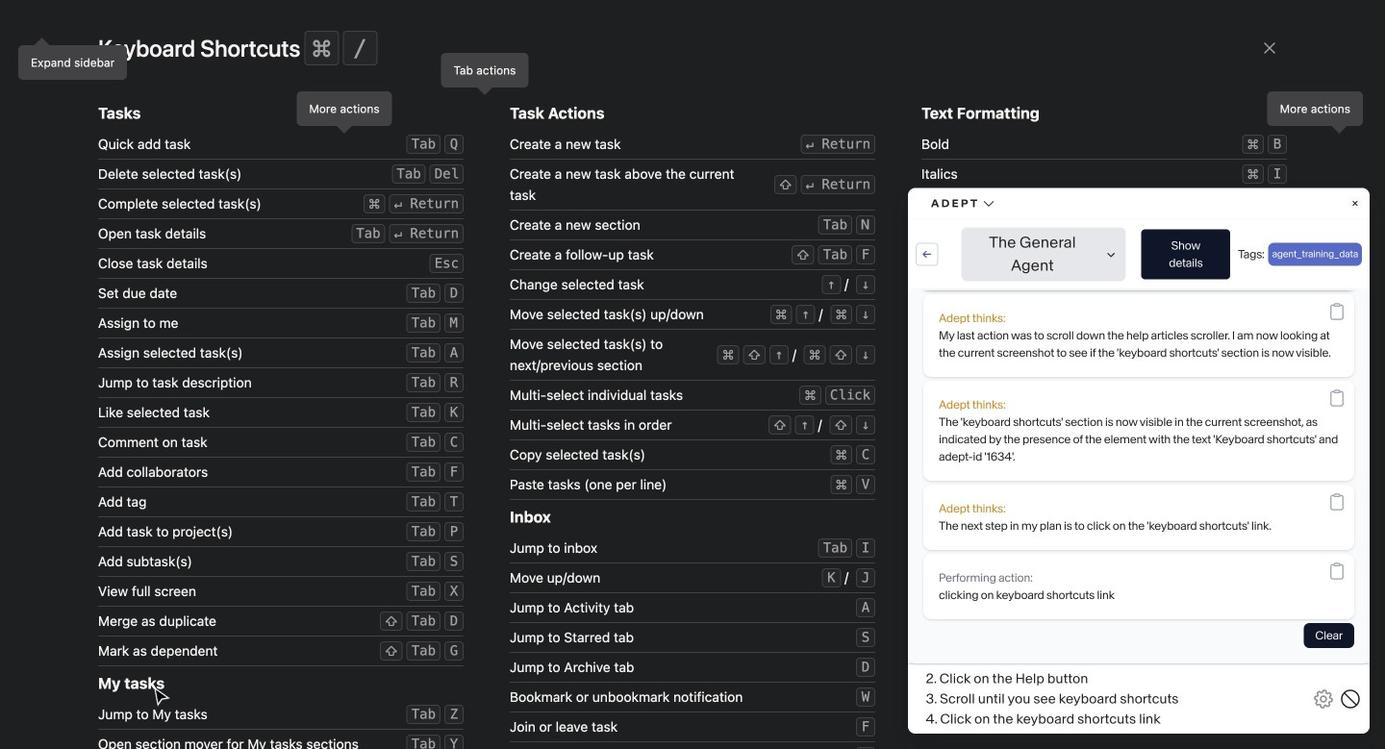 Task type: vqa. For each thing, say whether or not it's contained in the screenshot.
second Task name text box from the bottom of the page
yes



Task type: locate. For each thing, give the bounding box(es) containing it.
collapse task list for this group image
[[337, 233, 352, 248], [337, 322, 352, 338], [337, 446, 352, 461]]

0 vertical spatial task name text field
[[380, 486, 551, 505]]

collapse task list for this group image for header milestones tree grid
[[337, 446, 352, 461]]

1 task name text field from the top
[[380, 486, 551, 505]]

task name text field inside [example] find venue for holiday party 'cell'
[[380, 678, 629, 697]]

1 vertical spatial collapse task list for this group image
[[337, 322, 352, 338]]

1 task name text field from the top
[[380, 643, 606, 663]]

task name text field inside [example] finalize budget cell
[[380, 486, 551, 505]]

Task name text field
[[380, 486, 551, 505], [380, 520, 696, 539]]

1 vertical spatial task name text field
[[380, 678, 629, 697]]

2 vertical spatial collapse task list for this group image
[[337, 446, 352, 461]]

task name text field down [example] approve campaign copy cell
[[380, 678, 629, 697]]

2 task name text field from the top
[[380, 678, 629, 697]]

3 collapse task list for this group image from the top
[[337, 446, 352, 461]]

row
[[308, 175, 1386, 211], [331, 210, 1363, 212], [308, 265, 1386, 301], [308, 389, 1386, 424], [308, 477, 1386, 513], [308, 512, 1386, 548], [308, 547, 1386, 582], [308, 635, 1386, 671], [308, 670, 1386, 706], [308, 705, 1386, 740]]

[example] finalize budget cell
[[308, 477, 856, 513]]

header milestones tree grid
[[308, 477, 1386, 582]]

task name text field up [example] find venue for holiday party 'cell'
[[380, 643, 606, 663]]

Mark complete checkbox
[[356, 484, 379, 507]]

task name text field for [example] evaluate new email marketing platform cell
[[380, 520, 696, 539]]

2 task name text field from the top
[[380, 520, 696, 539]]

2 collapse task list for this group image from the top
[[337, 322, 352, 338]]

[example] evaluate new email marketing platform cell
[[308, 512, 856, 548]]

0 vertical spatial collapse task list for this group image
[[337, 233, 352, 248]]

Task name text field
[[380, 643, 606, 663], [380, 678, 629, 697]]

tooltip
[[19, 40, 126, 79], [442, 54, 528, 92], [298, 92, 391, 131], [1269, 92, 1363, 131]]

[example] find venue for holiday party cell
[[308, 670, 856, 706]]

0 vertical spatial task name text field
[[380, 643, 606, 663]]

1 vertical spatial task name text field
[[380, 520, 696, 539]]

[example] approve campaign copy cell
[[308, 635, 856, 671]]

None text field
[[366, 59, 631, 86]]

1 collapse task list for this group image from the top
[[337, 233, 352, 248]]

task name text field inside [example] evaluate new email marketing platform cell
[[380, 520, 696, 539]]

header next steps tree grid
[[308, 635, 1386, 740]]

line_and_symbols image
[[337, 64, 352, 80]]



Task type: describe. For each thing, give the bounding box(es) containing it.
close this dialog image
[[1263, 40, 1278, 56]]

collapse task list for this group image for header planning tree grid
[[337, 322, 352, 338]]

task name text field for [example] finalize budget cell
[[380, 486, 551, 505]]

header planning tree grid
[[308, 354, 1386, 424]]

task name text field inside [example] approve campaign copy cell
[[380, 643, 606, 663]]

mark complete image
[[356, 484, 379, 507]]

collapse task list for this group image
[[337, 603, 352, 619]]



